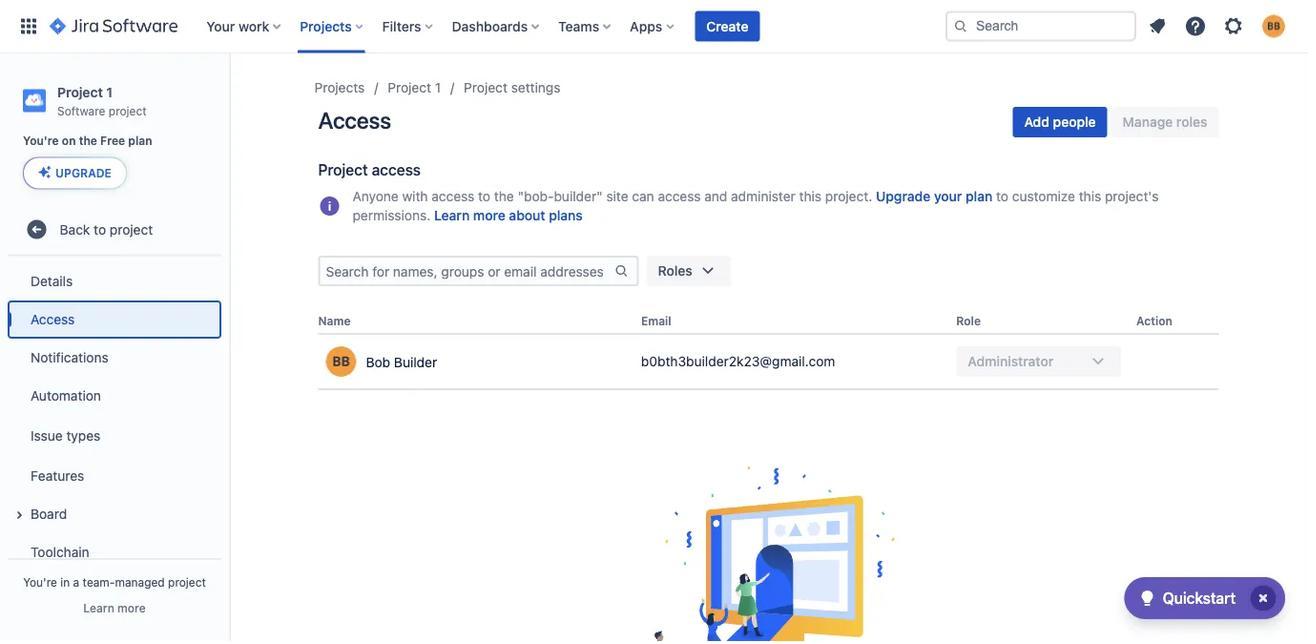 Task type: vqa. For each thing, say whether or not it's contained in the screenshot.
the assignee
no



Task type: locate. For each thing, give the bounding box(es) containing it.
this left 'project.'
[[799, 188, 822, 204]]

project settings link
[[464, 76, 561, 99]]

project right managed
[[168, 575, 206, 589]]

this left project's
[[1079, 188, 1101, 204]]

more for learn more about plans
[[473, 208, 505, 223]]

1 horizontal spatial plan
[[966, 188, 992, 204]]

Search for names, groups or email addresses text field
[[320, 258, 614, 284]]

project 1 link
[[388, 76, 441, 99]]

projects for projects dropdown button on the top of page
[[300, 18, 352, 34]]

upgrade inside button
[[55, 166, 112, 180]]

0 vertical spatial projects
[[300, 18, 352, 34]]

jira software image
[[50, 15, 178, 38], [50, 15, 178, 38]]

1 horizontal spatial to
[[478, 188, 490, 204]]

more inside button
[[117, 601, 146, 614]]

1 horizontal spatial learn
[[434, 208, 470, 223]]

1 horizontal spatial this
[[1079, 188, 1101, 204]]

this
[[799, 188, 822, 204], [1079, 188, 1101, 204]]

board
[[31, 506, 67, 521]]

apps button
[[624, 11, 682, 42]]

0 horizontal spatial the
[[79, 134, 97, 148]]

more
[[473, 208, 505, 223], [117, 601, 146, 614]]

work
[[238, 18, 269, 34]]

1 up free
[[106, 84, 113, 100]]

primary element
[[11, 0, 945, 53]]

project up "project access" icon
[[318, 161, 368, 179]]

back
[[60, 221, 90, 237]]

1 vertical spatial you're
[[23, 575, 57, 589]]

email
[[641, 314, 671, 328]]

roles
[[658, 263, 692, 279]]

project up free
[[109, 104, 147, 117]]

a
[[73, 575, 79, 589]]

0 horizontal spatial more
[[117, 601, 146, 614]]

upgrade down "you're on the free plan"
[[55, 166, 112, 180]]

your work button
[[201, 11, 288, 42]]

0 horizontal spatial 1
[[106, 84, 113, 100]]

0 horizontal spatial upgrade
[[55, 166, 112, 180]]

0 vertical spatial the
[[79, 134, 97, 148]]

1 vertical spatial more
[[117, 601, 146, 614]]

0 vertical spatial upgrade
[[55, 166, 112, 180]]

upgrade
[[55, 166, 112, 180], [876, 188, 931, 204]]

plan right free
[[128, 134, 152, 148]]

0 horizontal spatial plan
[[128, 134, 152, 148]]

issue
[[31, 427, 63, 443]]

learn more
[[83, 601, 146, 614]]

project up details link
[[110, 221, 153, 237]]

0 vertical spatial access
[[318, 107, 391, 134]]

software
[[57, 104, 105, 117]]

customize
[[1012, 188, 1075, 204]]

to customize this project's permissions.
[[353, 188, 1159, 223]]

banner containing your work
[[0, 0, 1308, 53]]

plans
[[549, 208, 583, 223]]

1 this from the left
[[799, 188, 822, 204]]

people and their roles element
[[318, 309, 1219, 390]]

learn
[[434, 208, 470, 223], [83, 601, 114, 614]]

0 vertical spatial project
[[109, 104, 147, 117]]

2 you're from the top
[[23, 575, 57, 589]]

projects for "projects" link
[[314, 80, 365, 95]]

0 horizontal spatial learn
[[83, 601, 114, 614]]

plan right your
[[966, 188, 992, 204]]

Search field
[[945, 11, 1136, 42]]

group
[[8, 256, 221, 615]]

learn for learn more
[[83, 601, 114, 614]]

project for project settings
[[464, 80, 507, 95]]

2 horizontal spatial access
[[658, 188, 701, 204]]

1
[[435, 80, 441, 95], [106, 84, 113, 100]]

1 horizontal spatial access
[[432, 188, 474, 204]]

apps
[[630, 18, 662, 34]]

access down "projects" link
[[318, 107, 391, 134]]

sidebar navigation image
[[208, 76, 250, 114]]

plan
[[128, 134, 152, 148], [966, 188, 992, 204]]

project down "filters" dropdown button
[[388, 80, 431, 95]]

learn more button
[[83, 600, 146, 615]]

2 vertical spatial project
[[168, 575, 206, 589]]

back to project link
[[8, 210, 221, 248]]

1 vertical spatial upgrade
[[876, 188, 931, 204]]

1 vertical spatial projects
[[314, 80, 365, 95]]

project up software
[[57, 84, 103, 100]]

access down details
[[31, 311, 75, 327]]

project left settings
[[464, 80, 507, 95]]

more down managed
[[117, 601, 146, 614]]

notifications
[[31, 349, 108, 365]]

filters button
[[377, 11, 440, 42]]

the
[[79, 134, 97, 148], [494, 188, 514, 204]]

project
[[109, 104, 147, 117], [110, 221, 153, 237], [168, 575, 206, 589]]

2 horizontal spatial to
[[996, 188, 1008, 204]]

access right can
[[658, 188, 701, 204]]

0 vertical spatial more
[[473, 208, 505, 223]]

1 vertical spatial learn
[[83, 601, 114, 614]]

permissions.
[[353, 208, 431, 223]]

0 horizontal spatial access
[[31, 311, 75, 327]]

upgrade left your
[[876, 188, 931, 204]]

project
[[388, 80, 431, 95], [464, 80, 507, 95], [57, 84, 103, 100], [318, 161, 368, 179]]

issue types link
[[8, 414, 221, 456]]

1 vertical spatial the
[[494, 188, 514, 204]]

learn up search for names, groups or email addresses text box
[[434, 208, 470, 223]]

project for project 1 software project
[[57, 84, 103, 100]]

access
[[372, 161, 421, 179], [432, 188, 474, 204], [658, 188, 701, 204]]

access
[[318, 107, 391, 134], [31, 311, 75, 327]]

issue types
[[31, 427, 100, 443]]

1 horizontal spatial the
[[494, 188, 514, 204]]

to
[[478, 188, 490, 204], [996, 188, 1008, 204], [94, 221, 106, 237]]

projects
[[300, 18, 352, 34], [314, 80, 365, 95]]

projects down projects dropdown button on the top of page
[[314, 80, 365, 95]]

2 this from the left
[[1079, 188, 1101, 204]]

roles button
[[646, 256, 731, 286]]

1 inside project 1 software project
[[106, 84, 113, 100]]

to up learn more about plans
[[478, 188, 490, 204]]

administer
[[731, 188, 795, 204]]

settings
[[511, 80, 561, 95]]

1 horizontal spatial 1
[[435, 80, 441, 95]]

project inside project 1 software project
[[109, 104, 147, 117]]

0 vertical spatial learn
[[434, 208, 470, 223]]

role
[[956, 314, 981, 328]]

learn inside button
[[83, 601, 114, 614]]

to left customize
[[996, 188, 1008, 204]]

help image
[[1184, 15, 1207, 38]]

the right on
[[79, 134, 97, 148]]

access up with
[[372, 161, 421, 179]]

1 horizontal spatial more
[[473, 208, 505, 223]]

banner
[[0, 0, 1308, 53]]

board button
[[8, 495, 221, 533]]

your profile and settings image
[[1262, 15, 1285, 38]]

projects up "projects" link
[[300, 18, 352, 34]]

1 you're from the top
[[23, 134, 59, 148]]

you're
[[23, 134, 59, 148], [23, 575, 57, 589]]

the up learn more about plans
[[494, 188, 514, 204]]

features link
[[8, 456, 221, 495]]

project settings
[[464, 80, 561, 95]]

toolchain link
[[8, 533, 221, 571]]

project inside project 1 software project
[[57, 84, 103, 100]]

you're left on
[[23, 134, 59, 148]]

more left about
[[473, 208, 505, 223]]

access right with
[[432, 188, 474, 204]]

learn down the team-
[[83, 601, 114, 614]]

1 down "filters" dropdown button
[[435, 80, 441, 95]]

anyone with access to the "bob-builder" site can access and administer this project. upgrade your plan
[[353, 188, 992, 204]]

project.
[[825, 188, 872, 204]]

search image
[[953, 19, 968, 34]]

0 vertical spatial you're
[[23, 134, 59, 148]]

upgrade your plan link
[[876, 187, 992, 206]]

to right back
[[94, 221, 106, 237]]

0 horizontal spatial this
[[799, 188, 822, 204]]

project 1
[[388, 80, 441, 95]]

project access image
[[318, 195, 341, 218]]

managed
[[115, 575, 165, 589]]

notifications image
[[1146, 15, 1169, 38]]

you're for you're in a team-managed project
[[23, 575, 57, 589]]

free
[[100, 134, 125, 148]]

you're left in
[[23, 575, 57, 589]]

site
[[606, 188, 628, 204]]

0 vertical spatial plan
[[128, 134, 152, 148]]

1 vertical spatial access
[[31, 311, 75, 327]]

projects inside dropdown button
[[300, 18, 352, 34]]

1 vertical spatial project
[[110, 221, 153, 237]]



Task type: describe. For each thing, give the bounding box(es) containing it.
builder"
[[554, 188, 603, 204]]

teams
[[558, 18, 599, 34]]

create
[[706, 18, 748, 34]]

back to project
[[60, 221, 153, 237]]

access link
[[8, 300, 221, 338]]

dismiss quickstart image
[[1248, 583, 1278, 613]]

learn more about plans
[[434, 208, 583, 223]]

details link
[[8, 262, 221, 300]]

0 horizontal spatial access
[[372, 161, 421, 179]]

upgrade button
[[24, 158, 126, 188]]

and
[[704, 188, 727, 204]]

bob builder
[[366, 354, 437, 370]]

dashboards
[[452, 18, 528, 34]]

add people
[[1024, 114, 1096, 130]]

appswitcher icon image
[[17, 15, 40, 38]]

about
[[509, 208, 545, 223]]

this inside "to customize this project's permissions."
[[1079, 188, 1101, 204]]

access inside "link"
[[31, 311, 75, 327]]

1 horizontal spatial upgrade
[[876, 188, 931, 204]]

"bob-
[[518, 188, 554, 204]]

1 for project 1
[[435, 80, 441, 95]]

quickstart button
[[1125, 577, 1285, 619]]

your work
[[206, 18, 269, 34]]

create button
[[695, 11, 760, 42]]

add people button
[[1013, 107, 1107, 137]]

project 1 software project
[[57, 84, 147, 117]]

quickstart
[[1163, 589, 1236, 607]]

project access
[[318, 161, 421, 179]]

action
[[1136, 314, 1172, 328]]

learn for learn more about plans
[[434, 208, 470, 223]]

features
[[31, 467, 84, 483]]

your
[[206, 18, 235, 34]]

open roles dropdown image
[[696, 260, 719, 282]]

in
[[60, 575, 70, 589]]

0 horizontal spatial to
[[94, 221, 106, 237]]

more for learn more
[[117, 601, 146, 614]]

expand image
[[8, 503, 31, 526]]

name
[[318, 314, 351, 328]]

project's
[[1105, 188, 1159, 204]]

1 vertical spatial plan
[[966, 188, 992, 204]]

you're in a team-managed project
[[23, 575, 206, 589]]

bob
[[366, 354, 390, 370]]

1 horizontal spatial access
[[318, 107, 391, 134]]

can
[[632, 188, 654, 204]]

add
[[1024, 114, 1049, 130]]

automation link
[[8, 376, 221, 414]]

group containing details
[[8, 256, 221, 615]]

learn more about plans link
[[434, 206, 583, 225]]

your
[[934, 188, 962, 204]]

team-
[[83, 575, 115, 589]]

on
[[62, 134, 76, 148]]

dashboards button
[[446, 11, 547, 42]]

toolchain
[[31, 544, 89, 560]]

teams button
[[553, 11, 618, 42]]

automation
[[31, 387, 101, 403]]

people
[[1053, 114, 1096, 130]]

settings image
[[1222, 15, 1245, 38]]

builder
[[394, 354, 437, 370]]

anyone
[[353, 188, 399, 204]]

filters
[[382, 18, 421, 34]]

to inside "to customize this project's permissions."
[[996, 188, 1008, 204]]

with
[[402, 188, 428, 204]]

types
[[66, 427, 100, 443]]

details
[[31, 273, 73, 289]]

project for project 1
[[388, 80, 431, 95]]

b0bth3builder2k23@gmail.com
[[641, 354, 835, 369]]

projects button
[[294, 11, 371, 42]]

projects link
[[314, 76, 365, 99]]

1 for project 1 software project
[[106, 84, 113, 100]]

you're for you're on the free plan
[[23, 134, 59, 148]]

notifications link
[[8, 338, 221, 376]]

project for project access
[[318, 161, 368, 179]]

check image
[[1136, 587, 1159, 610]]

you're on the free plan
[[23, 134, 152, 148]]



